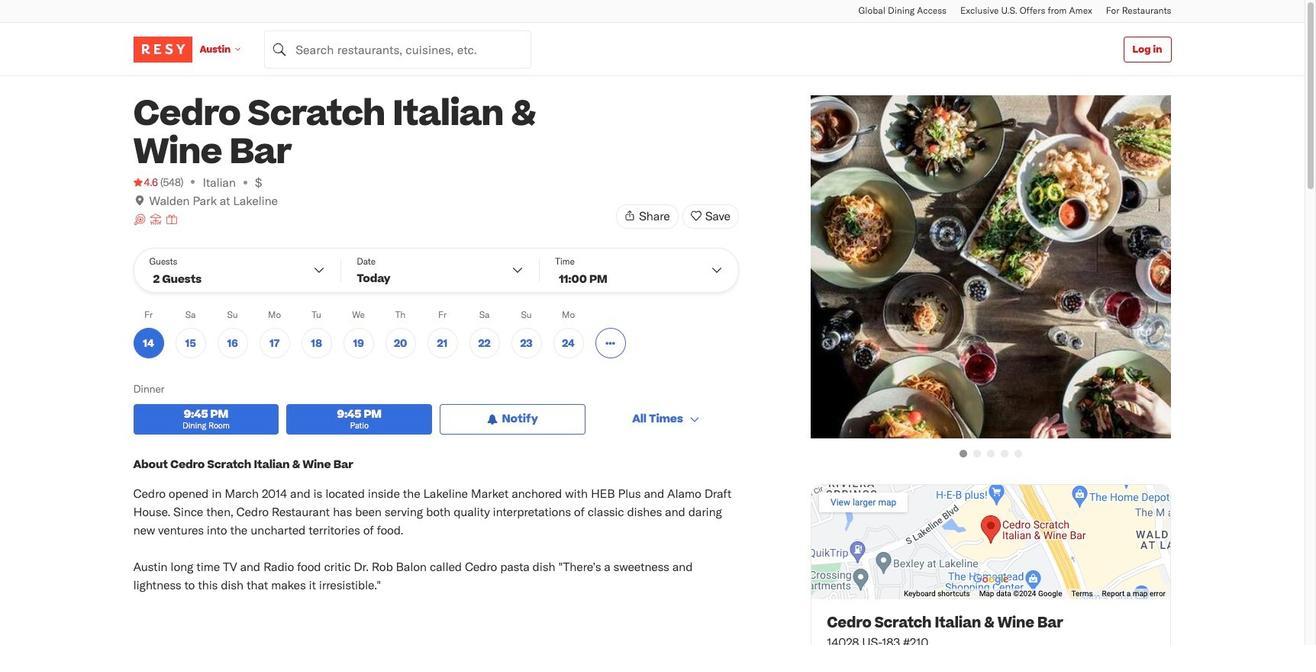 Task type: locate. For each thing, give the bounding box(es) containing it.
None field
[[264, 30, 531, 68]]

Search restaurants, cuisines, etc. text field
[[264, 30, 531, 68]]



Task type: describe. For each thing, give the bounding box(es) containing it.
4.6 out of 5 stars image
[[133, 175, 158, 190]]



